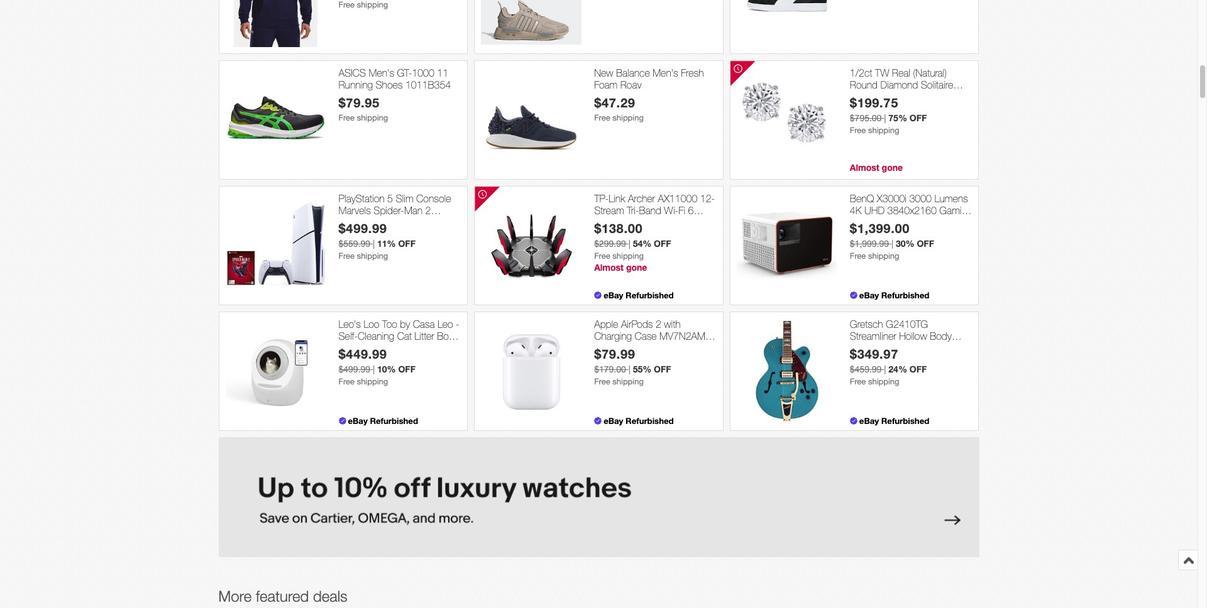 Task type: describe. For each thing, give the bounding box(es) containing it.
roav
[[621, 79, 642, 91]]

$499.99 $559.99 | 11% off free shipping
[[339, 221, 416, 261]]

2 inside apple airpods 2 with charging case mv7n2am/a - white - excellent
[[656, 319, 662, 330]]

(natural)
[[914, 67, 947, 79]]

marvels
[[339, 205, 371, 216]]

shipping for $449.99
[[357, 378, 388, 387]]

- inside leo's loo too by casa leo - self-cleaning cat litter box: certified refurbished
[[456, 319, 460, 330]]

too
[[382, 319, 397, 330]]

24%
[[889, 364, 908, 375]]

case
[[635, 331, 657, 342]]

free for $349.97
[[850, 378, 866, 387]]

leo's loo too by casa leo - self-cleaning cat litter box: certified refurbished
[[339, 319, 460, 354]]

off for $199.75
[[910, 113, 927, 123]]

$79.95
[[339, 95, 380, 110]]

loo
[[364, 319, 380, 330]]

airpods
[[621, 319, 653, 330]]

4k
[[850, 205, 862, 216]]

shipping for $1,399.00
[[869, 252, 900, 261]]

shipping for $199.75
[[869, 126, 900, 135]]

fi
[[679, 205, 686, 216]]

off for $499.99
[[398, 239, 416, 249]]

$138.00
[[595, 221, 643, 236]]

gt-
[[397, 67, 412, 79]]

apple airpods 2 with charging case mv7n2am/a - white - excellent
[[595, 319, 715, 354]]

tw
[[876, 67, 890, 79]]

ebay for $1,399.00
[[860, 291, 879, 301]]

| for $499.99
[[373, 239, 375, 249]]

shoes
[[376, 79, 403, 91]]

balance
[[616, 67, 650, 79]]

$449.99
[[339, 347, 387, 362]]

apple airpods 2 with charging case mv7n2am/a - white - excellent link
[[595, 319, 717, 354]]

bundle
[[339, 217, 368, 228]]

refurbished for $79.99
[[626, 416, 674, 426]]

| for $199.75
[[885, 113, 887, 123]]

3840x2160
[[888, 205, 937, 216]]

10%
[[377, 364, 396, 375]]

tp-link archer ax11000 12- stream tri-band wi-fi 6 gaming router
[[595, 193, 715, 228]]

white inside the 1/2ct tw real (natural) round diamond solitaire stud earrings in 14k white gold
[[939, 91, 963, 103]]

excellent
[[634, 343, 670, 354]]

1 horizontal spatial -
[[595, 343, 598, 354]]

1/2ct tw real (natural) round diamond solitaire stud earrings in 14k white gold link
[[850, 67, 973, 115]]

1/2ct tw real (natural) round diamond solitaire stud earrings in 14k white gold
[[850, 67, 963, 115]]

gretsch g2410tg streamliner hollow body single-cut with bigsby ocean turquoise
[[850, 319, 952, 366]]

asics men's gt-1000 11 running shoes 1011b354 link
[[339, 67, 461, 91]]

ebay refurbished for $449.99
[[348, 416, 418, 426]]

refurbished up the airpods
[[626, 291, 674, 301]]

ebay up apple
[[604, 291, 624, 301]]

ebay refurbished for $1,399.00
[[860, 291, 930, 301]]

off for $1,399.00
[[917, 239, 935, 249]]

self-
[[339, 331, 358, 342]]

gaming inside tp-link archer ax11000 12- stream tri-band wi-fi 6 gaming router
[[595, 217, 627, 228]]

cleaning
[[358, 331, 395, 342]]

ocean
[[850, 355, 879, 366]]

tp-link archer ax11000 12- stream tri-band wi-fi 6 gaming router link
[[595, 193, 717, 228]]

$499.99 inside $449.99 $499.99 | 10% off free shipping
[[339, 365, 371, 375]]

refurbished inside leo's loo too by casa leo - self-cleaning cat litter box: certified refurbished
[[376, 343, 426, 354]]

uhd
[[865, 205, 885, 216]]

certified
[[339, 343, 373, 354]]

tp-
[[595, 193, 609, 204]]

5
[[388, 193, 393, 204]]

$199.75 $795.00 | 75% off free shipping
[[850, 95, 927, 135]]

ebay for $449.99
[[348, 416, 368, 426]]

ebay refurbished up the airpods
[[604, 291, 674, 301]]

$138.00 $299.99 | 54% off free shipping almost gone
[[595, 221, 672, 273]]

hollow
[[900, 331, 928, 342]]

spider-
[[374, 205, 404, 216]]

$349.97
[[850, 347, 899, 362]]

shipping for $349.97
[[869, 378, 900, 387]]

30%
[[896, 239, 915, 249]]

ebay refurbished for $349.97
[[860, 416, 930, 426]]

$79.99 $179.00 | 55% off free shipping
[[595, 347, 672, 387]]

console
[[416, 193, 451, 204]]

archer
[[628, 193, 655, 204]]

$1,399.00 $1,999.99 | 30% off free shipping
[[850, 221, 935, 261]]

running
[[339, 79, 373, 91]]

free for $1,399.00
[[850, 252, 866, 261]]

$349.97 $459.99 | 24% off free shipping
[[850, 347, 927, 387]]

band
[[639, 205, 662, 216]]

bluetooth
[[890, 217, 929, 228]]

white inside apple airpods 2 with charging case mv7n2am/a - white - excellent
[[601, 343, 624, 354]]

$299.99
[[595, 239, 626, 249]]

$559.99
[[339, 239, 371, 249]]

| for $1,399.00
[[892, 239, 894, 249]]

$199.75
[[850, 95, 899, 110]]

gone inside $138.00 $299.99 | 54% off free shipping almost gone
[[626, 262, 648, 273]]

off for $449.99
[[398, 364, 416, 375]]

foam
[[595, 79, 618, 91]]

box:
[[437, 331, 456, 342]]

body
[[930, 331, 952, 342]]

men's inside new balance men's fresh foam roav $47.29 free shipping
[[653, 67, 679, 79]]

1 horizontal spatial gone
[[882, 162, 903, 173]]

g2410tg
[[886, 319, 928, 330]]

charging
[[595, 331, 632, 342]]

$459.99
[[850, 365, 882, 375]]

2 inside playstation 5 slim console marvels spider-man 2 bundle
[[426, 205, 431, 216]]

ax11000
[[658, 193, 698, 204]]

cat
[[397, 331, 412, 342]]

| for $138.00
[[629, 239, 631, 249]]

projector
[[850, 217, 887, 228]]

leo
[[438, 319, 453, 330]]

| for $349.97
[[885, 365, 887, 375]]

asics men's gt-1000 11 running shoes 1011b354 $79.95 free shipping
[[339, 67, 451, 123]]

lumens
[[935, 193, 969, 204]]



Task type: vqa. For each thing, say whether or not it's contained in the screenshot.
TP-LINK ARCHER AX11000 12- STREAM TRI-BAND WI-FI 6 GAMING ROUTER
yes



Task type: locate. For each thing, give the bounding box(es) containing it.
bigsby
[[917, 343, 945, 354]]

cut
[[879, 343, 894, 354]]

ebay for $79.99
[[604, 416, 624, 426]]

11
[[437, 67, 449, 79]]

off inside $1,399.00 $1,999.99 | 30% off free shipping
[[917, 239, 935, 249]]

$499.99
[[339, 221, 387, 236], [339, 365, 371, 375]]

slim
[[396, 193, 414, 204]]

tri-
[[627, 205, 639, 216]]

benq
[[850, 193, 875, 204]]

free inside the $349.97 $459.99 | 24% off free shipping
[[850, 378, 866, 387]]

almost down $299.99
[[595, 262, 624, 273]]

off right 24%
[[910, 364, 927, 375]]

off inside $199.75 $795.00 | 75% off free shipping
[[910, 113, 927, 123]]

men's left fresh
[[653, 67, 679, 79]]

off right the 11%
[[398, 239, 416, 249]]

1 vertical spatial gone
[[626, 262, 648, 273]]

ebay refurbished
[[604, 291, 674, 301], [860, 291, 930, 301], [348, 416, 418, 426], [604, 416, 674, 426], [860, 416, 930, 426]]

single-
[[850, 343, 879, 354]]

0 vertical spatial 2
[[426, 205, 431, 216]]

new
[[595, 67, 614, 79]]

1011b354
[[406, 79, 451, 91]]

0 horizontal spatial -
[[456, 319, 460, 330]]

refurbished down 55% in the bottom of the page
[[626, 416, 674, 426]]

refurbished up g2410tg
[[882, 291, 930, 301]]

off inside $79.99 $179.00 | 55% off free shipping
[[654, 364, 672, 375]]

shipping
[[357, 0, 388, 10], [357, 113, 388, 123], [613, 113, 644, 123], [869, 126, 900, 135], [357, 252, 388, 261], [613, 252, 644, 261], [869, 252, 900, 261], [357, 378, 388, 387], [613, 378, 644, 387], [869, 378, 900, 387]]

almost inside $138.00 $299.99 | 54% off free shipping almost gone
[[595, 262, 624, 273]]

asics
[[339, 67, 366, 79]]

off inside the $349.97 $459.99 | 24% off free shipping
[[910, 364, 927, 375]]

| left 10%
[[373, 365, 375, 375]]

gone
[[882, 162, 903, 173], [626, 262, 648, 273]]

2 horizontal spatial -
[[627, 343, 631, 354]]

54%
[[633, 239, 652, 249]]

new balance men's fresh foam roav link
[[595, 67, 717, 91]]

1 men's from the left
[[369, 67, 394, 79]]

1 vertical spatial gaming
[[595, 217, 627, 228]]

free inside new balance men's fresh foam roav $47.29 free shipping
[[595, 113, 611, 123]]

more featured deals
[[219, 588, 348, 606]]

off inside $449.99 $499.99 | 10% off free shipping
[[398, 364, 416, 375]]

shipping inside $1,399.00 $1,999.99 | 30% off free shipping
[[869, 252, 900, 261]]

free for $79.99
[[595, 378, 611, 387]]

free
[[339, 0, 355, 10], [339, 113, 355, 123], [595, 113, 611, 123], [850, 126, 866, 135], [339, 252, 355, 261], [595, 252, 611, 261], [850, 252, 866, 261], [339, 378, 355, 387], [595, 378, 611, 387], [850, 378, 866, 387]]

2 $499.99 from the top
[[339, 365, 371, 375]]

shipping for $138.00
[[613, 252, 644, 261]]

real
[[892, 67, 911, 79]]

apple
[[595, 319, 619, 330]]

refurbished for $1,399.00
[[882, 291, 930, 301]]

off inside $138.00 $299.99 | 54% off free shipping almost gone
[[654, 239, 672, 249]]

2 down console
[[426, 205, 431, 216]]

1 vertical spatial white
[[601, 343, 624, 354]]

ebay down $179.00
[[604, 416, 624, 426]]

by
[[400, 319, 410, 330]]

1 vertical spatial 2
[[656, 319, 662, 330]]

1 horizontal spatial almost
[[850, 162, 880, 173]]

0 horizontal spatial gone
[[626, 262, 648, 273]]

litter
[[415, 331, 435, 342]]

0 vertical spatial white
[[939, 91, 963, 103]]

round
[[850, 79, 878, 91]]

| inside the $349.97 $459.99 | 24% off free shipping
[[885, 365, 887, 375]]

2 up case
[[656, 319, 662, 330]]

$499.99 down the $449.99
[[339, 365, 371, 375]]

playstation
[[339, 193, 385, 204]]

with up mv7n2am/a
[[664, 319, 681, 330]]

| inside $1,399.00 $1,999.99 | 30% off free shipping
[[892, 239, 894, 249]]

| inside $499.99 $559.99 | 11% off free shipping
[[373, 239, 375, 249]]

gone down 54%
[[626, 262, 648, 273]]

shipping inside new balance men's fresh foam roav $47.29 free shipping
[[613, 113, 644, 123]]

12-
[[701, 193, 715, 204]]

$179.00
[[595, 365, 626, 375]]

off for $138.00
[[654, 239, 672, 249]]

playstation 5 slim console marvels spider-man 2 bundle
[[339, 193, 451, 228]]

playstation 5 slim console marvels spider-man 2 bundle link
[[339, 193, 461, 228]]

off for $349.97
[[910, 364, 927, 375]]

stud
[[850, 91, 870, 103]]

$499.99 inside $499.99 $559.99 | 11% off free shipping
[[339, 221, 387, 236]]

off right 30%
[[917, 239, 935, 249]]

free inside $499.99 $559.99 | 11% off free shipping
[[339, 252, 355, 261]]

$795.00
[[850, 113, 882, 123]]

turquoise
[[881, 355, 921, 366]]

gone up x3000i
[[882, 162, 903, 173]]

free for $499.99
[[339, 252, 355, 261]]

free for $138.00
[[595, 252, 611, 261]]

0 horizontal spatial almost
[[595, 262, 624, 273]]

diamond
[[881, 79, 919, 91]]

shipping inside the $349.97 $459.99 | 24% off free shipping
[[869, 378, 900, 387]]

|
[[885, 113, 887, 123], [373, 239, 375, 249], [629, 239, 631, 249], [892, 239, 894, 249], [373, 365, 375, 375], [629, 365, 631, 375], [885, 365, 887, 375]]

in
[[909, 91, 916, 103]]

casa
[[413, 319, 435, 330]]

white down solitaire
[[939, 91, 963, 103]]

gaming down stream
[[595, 217, 627, 228]]

| inside $79.99 $179.00 | 55% off free shipping
[[629, 365, 631, 375]]

white down charging
[[601, 343, 624, 354]]

men's up shoes
[[369, 67, 394, 79]]

1 horizontal spatial 2
[[656, 319, 662, 330]]

1 horizontal spatial men's
[[653, 67, 679, 79]]

gretsch
[[850, 319, 884, 330]]

1000
[[412, 67, 435, 79]]

3000
[[910, 193, 932, 204]]

off right 54%
[[654, 239, 672, 249]]

1 vertical spatial $499.99
[[339, 365, 371, 375]]

men's inside asics men's gt-1000 11 running shoes 1011b354 $79.95 free shipping
[[369, 67, 394, 79]]

with inside apple airpods 2 with charging case mv7n2am/a - white - excellent
[[664, 319, 681, 330]]

with inside gretsch g2410tg streamliner hollow body single-cut with bigsby ocean turquoise
[[897, 343, 914, 354]]

streamliner
[[850, 331, 897, 342]]

router
[[630, 217, 658, 228]]

ebay for $349.97
[[860, 416, 879, 426]]

shipping inside $449.99 $499.99 | 10% off free shipping
[[357, 378, 388, 387]]

free inside $1,399.00 $1,999.99 | 30% off free shipping
[[850, 252, 866, 261]]

x3000i
[[877, 193, 907, 204]]

0 horizontal spatial gaming
[[595, 217, 627, 228]]

1 horizontal spatial white
[[939, 91, 963, 103]]

free inside $138.00 $299.99 | 54% off free shipping almost gone
[[595, 252, 611, 261]]

2
[[426, 205, 431, 216], [656, 319, 662, 330]]

gaming inside benq x3000i 3000 lumens 4k uhd 3840x2160 gaming projector bluetooth 16:9
[[940, 205, 973, 216]]

with up turquoise
[[897, 343, 914, 354]]

refurbished for $449.99
[[370, 416, 418, 426]]

almost
[[850, 162, 880, 173], [595, 262, 624, 273]]

shipping inside $499.99 $559.99 | 11% off free shipping
[[357, 252, 388, 261]]

off inside $499.99 $559.99 | 11% off free shipping
[[398, 239, 416, 249]]

featured
[[256, 588, 309, 606]]

| left the 11%
[[373, 239, 375, 249]]

| left 24%
[[885, 365, 887, 375]]

0 horizontal spatial men's
[[369, 67, 394, 79]]

off right "75%"
[[910, 113, 927, 123]]

| inside $199.75 $795.00 | 75% off free shipping
[[885, 113, 887, 123]]

free for $199.75
[[850, 126, 866, 135]]

ebay refurbished for $79.99
[[604, 416, 674, 426]]

gretsch g2410tg streamliner hollow body single-cut with bigsby ocean turquoise link
[[850, 319, 973, 366]]

man
[[404, 205, 423, 216]]

| inside $138.00 $299.99 | 54% off free shipping almost gone
[[629, 239, 631, 249]]

| for $449.99
[[373, 365, 375, 375]]

ebay up gretsch
[[860, 291, 879, 301]]

1/2ct
[[850, 67, 873, 79]]

ebay refurbished up g2410tg
[[860, 291, 930, 301]]

0 horizontal spatial with
[[664, 319, 681, 330]]

gaming down lumens
[[940, 205, 973, 216]]

almost up benq
[[850, 162, 880, 173]]

leo's loo too by casa leo - self-cleaning cat litter box: certified refurbished link
[[339, 319, 461, 354]]

0 vertical spatial with
[[664, 319, 681, 330]]

refurbished down 24%
[[882, 416, 930, 426]]

free inside $449.99 $499.99 | 10% off free shipping
[[339, 378, 355, 387]]

ebay down $459.99
[[860, 416, 879, 426]]

11%
[[377, 239, 396, 249]]

1 vertical spatial with
[[897, 343, 914, 354]]

ebay down $449.99 $499.99 | 10% off free shipping
[[348, 416, 368, 426]]

link
[[609, 193, 626, 204]]

1 vertical spatial almost
[[595, 262, 624, 273]]

2 men's from the left
[[653, 67, 679, 79]]

wi-
[[664, 205, 679, 216]]

shipping inside $138.00 $299.99 | 54% off free shipping almost gone
[[613, 252, 644, 261]]

off right 10%
[[398, 364, 416, 375]]

1 horizontal spatial gaming
[[940, 205, 973, 216]]

$1,999.99
[[850, 239, 890, 249]]

$499.99 up $559.99
[[339, 221, 387, 236]]

14k
[[919, 91, 936, 103]]

$47.29
[[595, 95, 636, 110]]

0 horizontal spatial 2
[[426, 205, 431, 216]]

0 vertical spatial almost
[[850, 162, 880, 173]]

| left 55% in the bottom of the page
[[629, 365, 631, 375]]

1 $499.99 from the top
[[339, 221, 387, 236]]

almost gone
[[850, 162, 903, 173]]

ebay refurbished down 55% in the bottom of the page
[[604, 416, 674, 426]]

off for $79.99
[[654, 364, 672, 375]]

shipping inside asics men's gt-1000 11 running shoes 1011b354 $79.95 free shipping
[[357, 113, 388, 123]]

| left "75%"
[[885, 113, 887, 123]]

refurbished down cat
[[376, 343, 426, 354]]

shipping inside $79.99 $179.00 | 55% off free shipping
[[613, 378, 644, 387]]

free inside asics men's gt-1000 11 running shoes 1011b354 $79.95 free shipping
[[339, 113, 355, 123]]

| left 54%
[[629, 239, 631, 249]]

off right 55% in the bottom of the page
[[654, 364, 672, 375]]

free for $449.99
[[339, 378, 355, 387]]

0 vertical spatial gaming
[[940, 205, 973, 216]]

mv7n2am/a
[[660, 331, 715, 342]]

| left 30%
[[892, 239, 894, 249]]

refurbished for $349.97
[[882, 416, 930, 426]]

0 vertical spatial gone
[[882, 162, 903, 173]]

$79.99
[[595, 347, 636, 362]]

leo's
[[339, 319, 361, 330]]

free inside $79.99 $179.00 | 55% off free shipping
[[595, 378, 611, 387]]

shipping for $79.99
[[613, 378, 644, 387]]

| inside $449.99 $499.99 | 10% off free shipping
[[373, 365, 375, 375]]

with
[[664, 319, 681, 330], [897, 343, 914, 354]]

ebay refurbished down 24%
[[860, 416, 930, 426]]

free inside $199.75 $795.00 | 75% off free shipping
[[850, 126, 866, 135]]

shipping for $499.99
[[357, 252, 388, 261]]

benq x3000i 3000 lumens 4k uhd 3840x2160 gaming projector bluetooth 16:9
[[850, 193, 973, 228]]

up to 10% off luxury watches save on carter, omega, and more. image
[[219, 438, 980, 558]]

1 horizontal spatial with
[[897, 343, 914, 354]]

shipping inside $199.75 $795.00 | 75% off free shipping
[[869, 126, 900, 135]]

men's
[[369, 67, 394, 79], [653, 67, 679, 79]]

benq x3000i 3000 lumens 4k uhd 3840x2160 gaming projector bluetooth 16:9 link
[[850, 193, 973, 228]]

0 horizontal spatial white
[[601, 343, 624, 354]]

fresh
[[681, 67, 704, 79]]

$1,399.00
[[850, 221, 910, 236]]

0 vertical spatial $499.99
[[339, 221, 387, 236]]

off
[[910, 113, 927, 123], [398, 239, 416, 249], [654, 239, 672, 249], [917, 239, 935, 249], [398, 364, 416, 375], [654, 364, 672, 375], [910, 364, 927, 375]]

new balance men's fresh foam roav $47.29 free shipping
[[595, 67, 704, 123]]

ebay refurbished down 10%
[[348, 416, 418, 426]]

16:9
[[932, 217, 952, 228]]

refurbished down 10%
[[370, 416, 418, 426]]

stream
[[595, 205, 624, 216]]

| for $79.99
[[629, 365, 631, 375]]

white
[[939, 91, 963, 103], [601, 343, 624, 354]]



